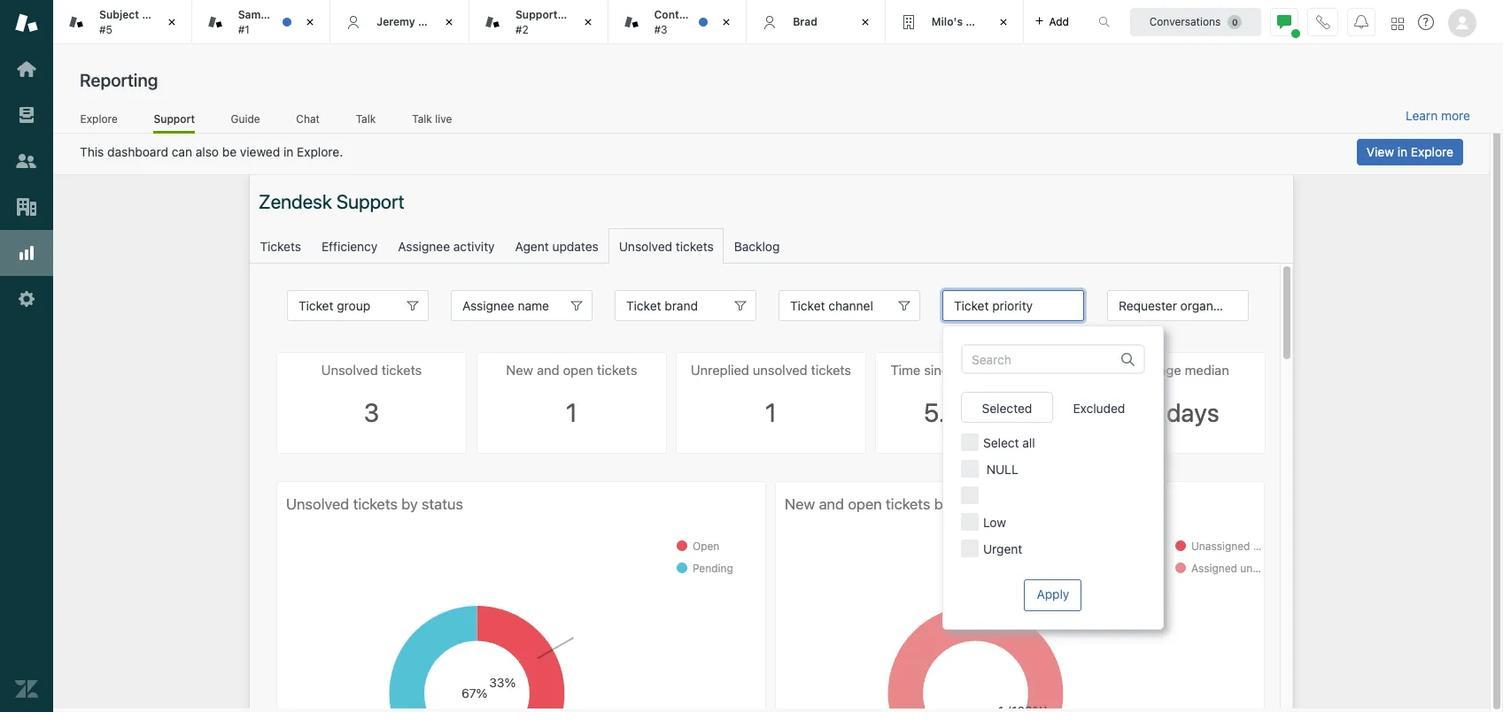 Task type: describe. For each thing, give the bounding box(es) containing it.
tab containing support outreach
[[469, 0, 609, 44]]

3 close image from the left
[[718, 13, 735, 31]]

conversations button
[[1130, 8, 1261, 36]]

viewed
[[240, 144, 280, 159]]

brad tab
[[747, 0, 886, 44]]

support outreach #2
[[515, 8, 609, 36]]

close image inside jeremy miller tab
[[440, 13, 458, 31]]

talk link
[[355, 112, 376, 131]]

view
[[1366, 144, 1394, 159]]

tab containing contact
[[608, 0, 747, 44]]

explore inside button
[[1411, 144, 1453, 159]]

explore.
[[297, 144, 343, 159]]

chat
[[296, 112, 320, 125]]

subject
[[99, 8, 139, 21]]

#1 tab
[[192, 0, 331, 44]]

customers image
[[15, 150, 38, 173]]

main element
[[0, 0, 53, 713]]

in inside button
[[1397, 144, 1407, 159]]

live
[[435, 112, 452, 125]]

reporting
[[80, 70, 158, 90]]

brad
[[793, 15, 817, 28]]

#2
[[515, 23, 529, 36]]

tabs tab list
[[53, 0, 1080, 44]]

organizations image
[[15, 196, 38, 219]]

4 tab from the left
[[886, 0, 1024, 44]]

talk for talk
[[356, 112, 376, 125]]

guide link
[[230, 112, 260, 131]]

0 vertical spatial explore
[[80, 112, 118, 125]]

zendesk products image
[[1391, 17, 1404, 30]]

zendesk image
[[15, 678, 38, 701]]

support for support
[[154, 112, 195, 125]]

chat link
[[296, 112, 320, 131]]

learn
[[1406, 108, 1438, 123]]

get started image
[[15, 58, 38, 81]]

add
[[1049, 15, 1069, 28]]



Task type: vqa. For each thing, say whether or not it's contained in the screenshot.
add
yes



Task type: locate. For each thing, give the bounding box(es) containing it.
1 tab from the left
[[53, 0, 192, 44]]

in right view
[[1397, 144, 1407, 159]]

close image right #2
[[579, 13, 597, 31]]

this dashboard can also be viewed in explore.
[[80, 144, 343, 159]]

tab containing subject line
[[53, 0, 192, 44]]

1 vertical spatial explore
[[1411, 144, 1453, 159]]

3 close image from the left
[[856, 13, 874, 31]]

close image right #1
[[301, 13, 319, 31]]

close image right brad at top
[[856, 13, 874, 31]]

2 close image from the left
[[579, 13, 597, 31]]

close image right the jeremy
[[440, 13, 458, 31]]

button displays agent's chat status as online. image
[[1277, 15, 1291, 29]]

0 horizontal spatial in
[[283, 144, 293, 159]]

3 tab from the left
[[608, 0, 747, 44]]

close image inside brad tab
[[856, 13, 874, 31]]

support link
[[154, 112, 195, 134]]

be
[[222, 144, 237, 159]]

0 vertical spatial support
[[515, 8, 558, 21]]

guide
[[231, 112, 260, 125]]

conversations
[[1149, 15, 1221, 28]]

1 horizontal spatial explore
[[1411, 144, 1453, 159]]

views image
[[15, 104, 38, 127]]

in right 'viewed' at the left
[[283, 144, 293, 159]]

line
[[142, 8, 164, 21]]

4 close image from the left
[[995, 13, 1013, 31]]

1 horizontal spatial talk
[[412, 112, 432, 125]]

1 horizontal spatial close image
[[579, 13, 597, 31]]

support up can
[[154, 112, 195, 125]]

jeremy miller
[[377, 15, 447, 28]]

2 close image from the left
[[301, 13, 319, 31]]

contact #3
[[654, 8, 696, 36]]

close image inside #1 tab
[[301, 13, 319, 31]]

this
[[80, 144, 104, 159]]

add button
[[1024, 0, 1080, 43]]

0 horizontal spatial close image
[[440, 13, 458, 31]]

dashboard
[[107, 144, 168, 159]]

tab
[[53, 0, 192, 44], [469, 0, 609, 44], [608, 0, 747, 44], [886, 0, 1024, 44]]

2 talk from the left
[[412, 112, 432, 125]]

0 horizontal spatial explore
[[80, 112, 118, 125]]

1 horizontal spatial support
[[515, 8, 558, 21]]

explore down learn more link
[[1411, 144, 1453, 159]]

also
[[196, 144, 219, 159]]

admin image
[[15, 288, 38, 311]]

jeremy
[[377, 15, 415, 28]]

learn more link
[[1406, 108, 1470, 124]]

view in explore button
[[1357, 139, 1463, 166]]

2 in from the left
[[1397, 144, 1407, 159]]

talk
[[356, 112, 376, 125], [412, 112, 432, 125]]

outreach
[[560, 8, 609, 21]]

subject line #5
[[99, 8, 164, 36]]

close image
[[163, 13, 180, 31], [301, 13, 319, 31], [856, 13, 874, 31], [995, 13, 1013, 31]]

#3
[[654, 23, 668, 36]]

#1
[[238, 23, 250, 36]]

can
[[172, 144, 192, 159]]

close image
[[440, 13, 458, 31], [579, 13, 597, 31], [718, 13, 735, 31]]

close image right subject
[[163, 13, 180, 31]]

close image right the contact #3
[[718, 13, 735, 31]]

1 vertical spatial support
[[154, 112, 195, 125]]

get help image
[[1418, 14, 1434, 30]]

reporting image
[[15, 242, 38, 265]]

contact
[[654, 8, 696, 21]]

talk inside "link"
[[412, 112, 432, 125]]

2 horizontal spatial close image
[[718, 13, 735, 31]]

support inside support outreach #2
[[515, 8, 558, 21]]

notifications image
[[1354, 15, 1368, 29]]

1 in from the left
[[283, 144, 293, 159]]

talk right chat
[[356, 112, 376, 125]]

zendesk support image
[[15, 12, 38, 35]]

1 talk from the left
[[356, 112, 376, 125]]

0 horizontal spatial support
[[154, 112, 195, 125]]

talk left live at left
[[412, 112, 432, 125]]

explore link
[[80, 112, 118, 131]]

1 horizontal spatial in
[[1397, 144, 1407, 159]]

talk live link
[[412, 112, 453, 131]]

jeremy miller tab
[[331, 0, 469, 44]]

talk live
[[412, 112, 452, 125]]

more
[[1441, 108, 1470, 123]]

support for support outreach #2
[[515, 8, 558, 21]]

0 horizontal spatial talk
[[356, 112, 376, 125]]

1 close image from the left
[[163, 13, 180, 31]]

support up #2
[[515, 8, 558, 21]]

miller
[[418, 15, 447, 28]]

1 close image from the left
[[440, 13, 458, 31]]

in
[[283, 144, 293, 159], [1397, 144, 1407, 159]]

close image left the add popup button
[[995, 13, 1013, 31]]

2 tab from the left
[[469, 0, 609, 44]]

talk for talk live
[[412, 112, 432, 125]]

learn more
[[1406, 108, 1470, 123]]

explore
[[80, 112, 118, 125], [1411, 144, 1453, 159]]

explore up this
[[80, 112, 118, 125]]

support
[[515, 8, 558, 21], [154, 112, 195, 125]]

#5
[[99, 23, 112, 36]]

view in explore
[[1366, 144, 1453, 159]]



